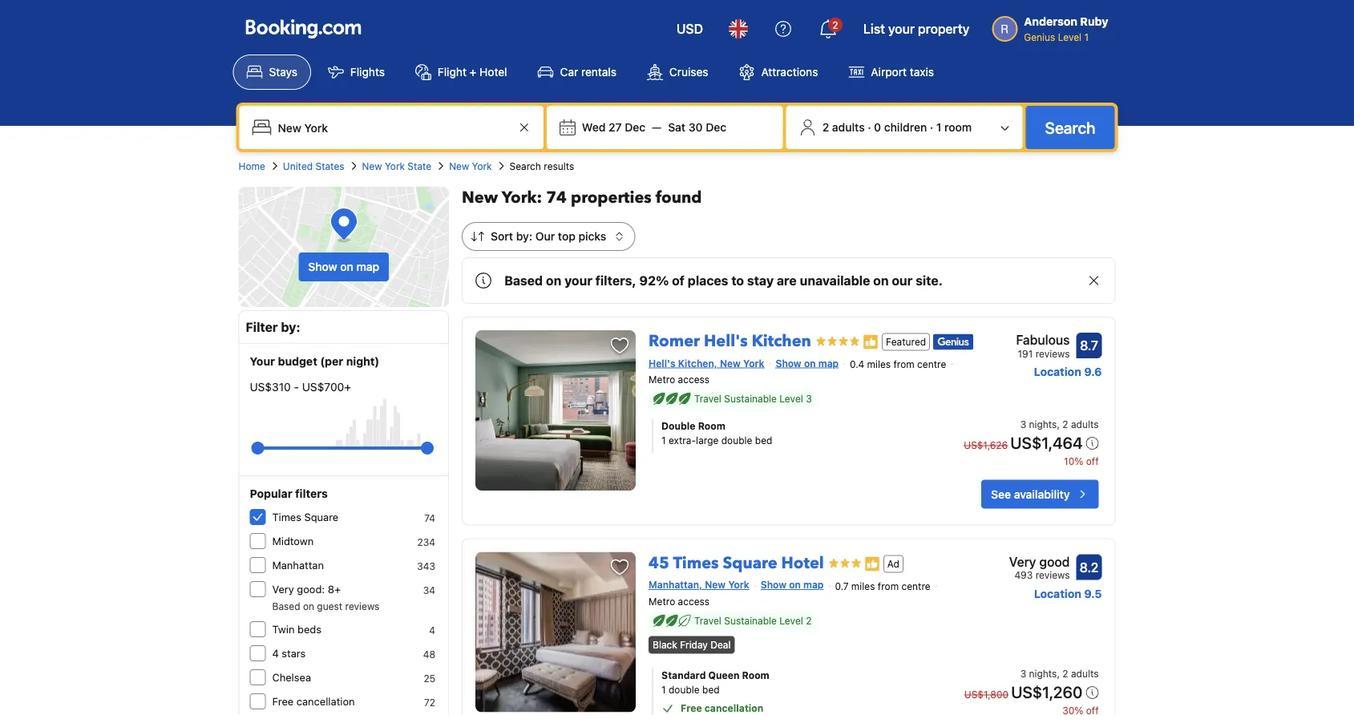 Task type: locate. For each thing, give the bounding box(es) containing it.
1 travel from the top
[[695, 393, 722, 405]]

1 location from the top
[[1034, 365, 1082, 379]]

reviews inside very good 493 reviews
[[1036, 570, 1070, 581]]

stars
[[282, 648, 306, 660]]

0 horizontal spatial based
[[272, 601, 300, 612]]

from for 45 times square hotel
[[878, 581, 899, 592]]

sustainable for kitchen
[[724, 393, 777, 405]]

access down kitchen, at the right of the page
[[678, 374, 710, 385]]

reviews right guest
[[345, 601, 380, 612]]

square
[[304, 511, 339, 523], [723, 552, 778, 574]]

1 vertical spatial sustainable
[[724, 615, 777, 627]]

2 , from the top
[[1057, 669, 1060, 680]]

2 vertical spatial adults
[[1071, 669, 1099, 680]]

1 inside double room 1 extra-large double bed
[[662, 435, 666, 446]]

usd button
[[667, 10, 713, 48]]

0 vertical spatial this property is part of our preferred partner programme. it is committed to providing commendable service and good value. it will pay us a higher commission if you make a booking. image
[[863, 334, 879, 350]]

1 vertical spatial square
[[723, 552, 778, 574]]

map inside button
[[356, 260, 379, 273]]

1 vertical spatial very
[[272, 583, 294, 595]]

popular filters
[[250, 487, 328, 500]]

airport taxis
[[871, 65, 934, 79]]

york
[[385, 160, 405, 172], [472, 160, 492, 172], [743, 358, 765, 369], [728, 580, 750, 591]]

double right "large"
[[721, 435, 753, 446]]

2 3 nights , 2 adults from the top
[[1021, 669, 1099, 680]]

0 vertical spatial by:
[[516, 230, 533, 243]]

travel for hell's
[[695, 393, 722, 405]]

centre down featured
[[917, 359, 946, 370]]

search inside button
[[1045, 118, 1096, 137]]

adults left 0
[[832, 121, 865, 134]]

1 inside button
[[936, 121, 942, 134]]

0 horizontal spatial times
[[272, 511, 302, 523]]

0 vertical spatial 3 nights , 2 adults
[[1021, 419, 1099, 430]]

0 vertical spatial show on map
[[308, 260, 379, 273]]

new for new york
[[449, 160, 469, 172]]

0 horizontal spatial hotel
[[480, 65, 507, 79]]

sustainable up deal
[[724, 615, 777, 627]]

4 up 48
[[429, 625, 435, 636]]

from down featured
[[894, 359, 915, 370]]

0.4
[[850, 359, 865, 370]]

on inside show on map button
[[340, 260, 354, 273]]

0 vertical spatial from
[[894, 359, 915, 370]]

0 vertical spatial nights
[[1029, 419, 1057, 430]]

1 vertical spatial search
[[510, 160, 541, 172]]

0 vertical spatial very
[[1009, 554, 1036, 570]]

1 vertical spatial location
[[1034, 587, 1082, 600]]

romer hell's kitchen link
[[649, 324, 811, 352]]

this property is part of our preferred partner programme. it is committed to providing commendable service and good value. it will pay us a higher commission if you make a booking. image up 0.4 on the bottom
[[863, 334, 879, 350]]

this property is part of our preferred partner programme. it is committed to providing commendable service and good value. it will pay us a higher commission if you make a booking. image
[[863, 334, 879, 350], [864, 556, 880, 572]]

miles right 0.7
[[852, 581, 875, 592]]

nights up 'us$1,260'
[[1029, 669, 1057, 680]]

from inside 0.7 miles from centre metro access
[[878, 581, 899, 592]]

1 3 nights , 2 adults from the top
[[1021, 419, 1099, 430]]

1 vertical spatial 4
[[272, 648, 279, 660]]

0 horizontal spatial very
[[272, 583, 294, 595]]

standard queen room
[[662, 670, 770, 681]]

hotel inside flight + hotel link
[[480, 65, 507, 79]]

0 horizontal spatial by:
[[281, 320, 300, 335]]

nights
[[1029, 419, 1057, 430], [1029, 669, 1057, 680]]

0 horizontal spatial ·
[[868, 121, 871, 134]]

1 vertical spatial 3
[[1021, 419, 1027, 430]]

from down ad
[[878, 581, 899, 592]]

2 travel from the top
[[695, 615, 722, 627]]

search for search results
[[510, 160, 541, 172]]

based
[[504, 273, 543, 288], [272, 601, 300, 612]]

0 horizontal spatial your
[[565, 273, 593, 288]]

0 horizontal spatial room
[[698, 421, 726, 432]]

based for based on guest reviews
[[272, 601, 300, 612]]

us$1,626
[[964, 440, 1008, 451]]

times up manhattan, new york
[[673, 552, 719, 574]]

4 left stars
[[272, 648, 279, 660]]

new right 'states'
[[362, 160, 382, 172]]

show on map for 45 times square hotel
[[761, 580, 824, 591]]

0 vertical spatial show
[[308, 260, 337, 273]]

square up 0.7 miles from centre metro access
[[723, 552, 778, 574]]

1 vertical spatial nights
[[1029, 669, 1057, 680]]

nights for us$1,464
[[1029, 419, 1057, 430]]

0 horizontal spatial bed
[[703, 685, 720, 696]]

centre for romer hell's kitchen
[[917, 359, 946, 370]]

york left search results
[[472, 160, 492, 172]]

your left filters,
[[565, 273, 593, 288]]

1 vertical spatial adults
[[1071, 419, 1099, 430]]

double room link
[[662, 419, 933, 434]]

74 inside search results updated. new york: 74 properties found. applied filters: times square. element
[[546, 187, 567, 209]]

1 vertical spatial metro
[[649, 596, 675, 607]]

york down romer hell's kitchen
[[743, 358, 765, 369]]

cancellation down chelsea
[[297, 696, 355, 708]]

reviews down good
[[1036, 570, 1070, 581]]

york left the state
[[385, 160, 405, 172]]

your right the list
[[888, 21, 915, 36]]

343
[[417, 561, 435, 572]]

· left 0
[[868, 121, 871, 134]]

anderson
[[1024, 15, 1078, 28]]

1 vertical spatial bed
[[703, 685, 720, 696]]

home link
[[239, 159, 265, 173]]

metro down manhattan,
[[649, 596, 675, 607]]

1 vertical spatial this property is part of our preferred partner programme. it is committed to providing commendable service and good value. it will pay us a higher commission if you make a booking. image
[[864, 556, 880, 572]]

1 down ruby
[[1085, 31, 1089, 43]]

based on guest reviews
[[272, 601, 380, 612]]

, up us$1,464
[[1057, 419, 1060, 430]]

0.4 miles from centre metro access
[[649, 359, 946, 385]]

8.2
[[1080, 560, 1099, 575]]

1 horizontal spatial based
[[504, 273, 543, 288]]

hell's down romer
[[649, 358, 676, 369]]

1 horizontal spatial by:
[[516, 230, 533, 243]]

access down manhattan, new york
[[678, 596, 710, 607]]

0 horizontal spatial square
[[304, 511, 339, 523]]

1 vertical spatial hell's
[[649, 358, 676, 369]]

sustainable up double room 1 extra-large double bed at bottom
[[724, 393, 777, 405]]

2 vertical spatial show on map
[[761, 580, 824, 591]]

metro for 45
[[649, 596, 675, 607]]

chelsea
[[272, 672, 311, 684]]

very good 493 reviews
[[1009, 554, 1070, 581]]

sat
[[668, 121, 686, 134]]

0 horizontal spatial 4
[[272, 648, 279, 660]]

based up twin
[[272, 601, 300, 612]]

45
[[649, 552, 670, 574]]

1 metro from the top
[[649, 374, 675, 385]]

new down new york
[[462, 187, 498, 209]]

travel up double room 1 extra-large double bed at bottom
[[695, 393, 722, 405]]

to
[[732, 273, 744, 288]]

0 vertical spatial 4
[[429, 625, 435, 636]]

access inside 0.7 miles from centre metro access
[[678, 596, 710, 607]]

location for 45 times square hotel
[[1034, 587, 1082, 600]]

1 vertical spatial 74
[[424, 512, 435, 524]]

2 vertical spatial map
[[804, 580, 824, 591]]

location down fabulous 191 reviews
[[1034, 365, 1082, 379]]

0 vertical spatial bed
[[755, 435, 773, 446]]

metro for romer
[[649, 374, 675, 385]]

free cancellation down queen
[[681, 703, 764, 714]]

based down our
[[504, 273, 543, 288]]

flights link
[[314, 55, 399, 90]]

, for us$1,260
[[1057, 669, 1060, 680]]

reviews
[[1036, 348, 1070, 359], [1036, 570, 1070, 581], [345, 601, 380, 612]]

see availability
[[991, 488, 1070, 501]]

1 horizontal spatial dec
[[706, 121, 727, 134]]

0.7
[[835, 581, 849, 592]]

1 vertical spatial level
[[780, 393, 803, 405]]

this property is part of our preferred partner programme. it is committed to providing commendable service and good value. it will pay us a higher commission if you make a booking. image left ad
[[864, 556, 880, 572]]

from inside '0.4 miles from centre metro access'
[[894, 359, 915, 370]]

1 vertical spatial centre
[[902, 581, 931, 592]]

3 up us$1,464
[[1021, 419, 1027, 430]]

1 down standard
[[662, 685, 666, 696]]

3 down '0.4 miles from centre metro access'
[[806, 393, 812, 405]]

free down 1 double bed
[[681, 703, 702, 714]]

very up 493
[[1009, 554, 1036, 570]]

0 vertical spatial access
[[678, 374, 710, 385]]

picks
[[579, 230, 606, 243]]

twin
[[272, 623, 295, 636]]

new right the state
[[449, 160, 469, 172]]

your
[[888, 21, 915, 36], [565, 273, 593, 288]]

74 down results
[[546, 187, 567, 209]]

0 horizontal spatial free
[[272, 696, 294, 708]]

2 vertical spatial 3
[[1021, 669, 1027, 680]]

8+
[[328, 583, 341, 595]]

8.7
[[1080, 338, 1099, 353]]

bed down the standard queen room
[[703, 685, 720, 696]]

0 horizontal spatial dec
[[625, 121, 646, 134]]

2 dec from the left
[[706, 121, 727, 134]]

very for good:
[[272, 583, 294, 595]]

miles inside '0.4 miles from centre metro access'
[[867, 359, 891, 370]]

adults up 'us$1,260'
[[1071, 669, 1099, 680]]

1 horizontal spatial free
[[681, 703, 702, 714]]

fabulous element
[[1016, 330, 1070, 350]]

2 down 0.7 miles from centre metro access
[[806, 615, 812, 627]]

1 vertical spatial 3 nights , 2 adults
[[1021, 669, 1099, 680]]

3 nights , 2 adults up 'us$1,260'
[[1021, 669, 1099, 680]]

0 vertical spatial double
[[721, 435, 753, 446]]

1 nights from the top
[[1029, 419, 1057, 430]]

1 horizontal spatial your
[[888, 21, 915, 36]]

metro inside '0.4 miles from centre metro access'
[[649, 374, 675, 385]]

0 horizontal spatial hell's
[[649, 358, 676, 369]]

2 vertical spatial level
[[780, 615, 803, 627]]

2 location from the top
[[1034, 587, 1082, 600]]

location down very good 493 reviews
[[1034, 587, 1082, 600]]

0 vertical spatial level
[[1058, 31, 1082, 43]]

large
[[696, 435, 719, 446]]

hell's up hell's kitchen, new york
[[704, 330, 748, 352]]

free cancellation
[[272, 696, 355, 708], [681, 703, 764, 714]]

centre inside '0.4 miles from centre metro access'
[[917, 359, 946, 370]]

room right queen
[[742, 670, 770, 681]]

night)
[[346, 355, 380, 368]]

off
[[1086, 456, 1099, 467]]

dec right 27
[[625, 121, 646, 134]]

1 left room
[[936, 121, 942, 134]]

1 vertical spatial travel
[[695, 615, 722, 627]]

double room 1 extra-large double bed
[[662, 421, 773, 446]]

us$700+
[[302, 381, 351, 394]]

hotel right +
[[480, 65, 507, 79]]

1 vertical spatial this property is part of our preferred partner programme. it is committed to providing commendable service and good value. it will pay us a higher commission if you make a booking. image
[[864, 556, 880, 572]]

3 for us$1,260
[[1021, 669, 1027, 680]]

1 horizontal spatial hell's
[[704, 330, 748, 352]]

0 vertical spatial hell's
[[704, 330, 748, 352]]

0 vertical spatial map
[[356, 260, 379, 273]]

availability
[[1014, 488, 1070, 501]]

1 access from the top
[[678, 374, 710, 385]]

list your property link
[[854, 10, 979, 48]]

1 horizontal spatial 74
[[546, 187, 567, 209]]

location for romer hell's kitchen
[[1034, 365, 1082, 379]]

3
[[806, 393, 812, 405], [1021, 419, 1027, 430], [1021, 669, 1027, 680]]

of
[[672, 273, 685, 288]]

2 · from the left
[[930, 121, 934, 134]]

bed down double room link
[[755, 435, 773, 446]]

1 , from the top
[[1057, 419, 1060, 430]]

0 vertical spatial room
[[698, 421, 726, 432]]

this property is part of our preferred partner programme. it is committed to providing commendable service and good value. it will pay us a higher commission if you make a booking. image left ad
[[864, 556, 880, 572]]

group
[[258, 435, 427, 461]]

2 sustainable from the top
[[724, 615, 777, 627]]

1 horizontal spatial double
[[721, 435, 753, 446]]

· right children
[[930, 121, 934, 134]]

your budget (per night)
[[250, 355, 380, 368]]

·
[[868, 121, 871, 134], [930, 121, 934, 134]]

manhattan
[[272, 559, 324, 571]]

25
[[424, 673, 435, 684]]

your account menu anderson ruby genius level 1 element
[[992, 7, 1115, 44]]

cancellation down queen
[[705, 703, 764, 714]]

metro inside 0.7 miles from centre metro access
[[649, 596, 675, 607]]

3 nights , 2 adults up us$1,464
[[1021, 419, 1099, 430]]

74
[[546, 187, 567, 209], [424, 512, 435, 524]]

1 horizontal spatial hotel
[[782, 552, 824, 574]]

centre right 0.7
[[902, 581, 931, 592]]

flight + hotel
[[438, 65, 507, 79]]

0 vertical spatial adults
[[832, 121, 865, 134]]

1 vertical spatial times
[[673, 552, 719, 574]]

0 vertical spatial centre
[[917, 359, 946, 370]]

results
[[544, 160, 574, 172]]

adults for us$1,260
[[1071, 669, 1099, 680]]

level down anderson
[[1058, 31, 1082, 43]]

1 vertical spatial miles
[[852, 581, 875, 592]]

access inside '0.4 miles from centre metro access'
[[678, 374, 710, 385]]

good:
[[297, 583, 325, 595]]

york inside new york state link
[[385, 160, 405, 172]]

by: left our
[[516, 230, 533, 243]]

york inside new york link
[[472, 160, 492, 172]]

popular
[[250, 487, 292, 500]]

show on map
[[308, 260, 379, 273], [776, 358, 839, 369], [761, 580, 824, 591]]

, for us$1,464
[[1057, 419, 1060, 430]]

sustainable
[[724, 393, 777, 405], [724, 615, 777, 627]]

1 horizontal spatial room
[[742, 670, 770, 681]]

1 horizontal spatial very
[[1009, 554, 1036, 570]]

genius discounts available at this property. image
[[934, 334, 974, 350], [934, 334, 974, 350]]

1 horizontal spatial 4
[[429, 625, 435, 636]]

0 vertical spatial 74
[[546, 187, 567, 209]]

by: right filter
[[281, 320, 300, 335]]

2 vertical spatial reviews
[[345, 601, 380, 612]]

74 up 234
[[424, 512, 435, 524]]

free cancellation down chelsea
[[272, 696, 355, 708]]

2 metro from the top
[[649, 596, 675, 607]]

45 times square hotel image
[[476, 552, 636, 713]]

hotel
[[480, 65, 507, 79], [782, 552, 824, 574]]

new down romer hell's kitchen
[[720, 358, 741, 369]]

wed 27 dec button
[[576, 113, 652, 142]]

1 vertical spatial reviews
[[1036, 570, 1070, 581]]

, up 'us$1,260'
[[1057, 669, 1060, 680]]

miles
[[867, 359, 891, 370], [852, 581, 875, 592]]

1 vertical spatial from
[[878, 581, 899, 592]]

reviews down fabulous
[[1036, 348, 1070, 359]]

adults
[[832, 121, 865, 134], [1071, 419, 1099, 430], [1071, 669, 1099, 680]]

free down chelsea
[[272, 696, 294, 708]]

2 left the list
[[833, 19, 838, 30]]

1 horizontal spatial ·
[[930, 121, 934, 134]]

states
[[316, 160, 344, 172]]

0 vertical spatial this property is part of our preferred partner programme. it is committed to providing commendable service and good value. it will pay us a higher commission if you make a booking. image
[[863, 334, 879, 350]]

3 up 'us$1,260'
[[1021, 669, 1027, 680]]

scored 8.2 element
[[1077, 555, 1102, 580]]

dec right 30 in the right top of the page
[[706, 121, 727, 134]]

this property is part of our preferred partner programme. it is committed to providing commendable service and good value. it will pay us a higher commission if you make a booking. image up 0.4 on the bottom
[[863, 334, 879, 350]]

times down popular filters
[[272, 511, 302, 523]]

level down '0.4 miles from centre metro access'
[[780, 393, 803, 405]]

filter by:
[[246, 320, 300, 335]]

this property is part of our preferred partner programme. it is committed to providing commendable service and good value. it will pay us a higher commission if you make a booking. image for 45 times square hotel
[[864, 556, 880, 572]]

travel up deal
[[695, 615, 722, 627]]

twin beds
[[272, 623, 322, 636]]

1 dec from the left
[[625, 121, 646, 134]]

1 horizontal spatial square
[[723, 552, 778, 574]]

0 vertical spatial travel
[[695, 393, 722, 405]]

centre inside 0.7 miles from centre metro access
[[902, 581, 931, 592]]

kitchen
[[752, 330, 811, 352]]

0 vertical spatial reviews
[[1036, 348, 1070, 359]]

nights up us$1,464
[[1029, 419, 1057, 430]]

metro down romer
[[649, 374, 675, 385]]

0 horizontal spatial 74
[[424, 512, 435, 524]]

0 horizontal spatial cancellation
[[297, 696, 355, 708]]

car
[[560, 65, 578, 79]]

1 left extra-
[[662, 435, 666, 446]]

very
[[1009, 554, 1036, 570], [272, 583, 294, 595]]

bed
[[755, 435, 773, 446], [703, 685, 720, 696]]

1 · from the left
[[868, 121, 871, 134]]

0 horizontal spatial double
[[669, 685, 700, 696]]

0 horizontal spatial search
[[510, 160, 541, 172]]

hotel up 0.7 miles from centre metro access
[[782, 552, 824, 574]]

0 vertical spatial metro
[[649, 374, 675, 385]]

this property is part of our preferred partner programme. it is committed to providing commendable service and good value. it will pay us a higher commission if you make a booking. image
[[863, 334, 879, 350], [864, 556, 880, 572]]

standard
[[662, 670, 706, 681]]

york down 45 times square hotel
[[728, 580, 750, 591]]

double down standard
[[669, 685, 700, 696]]

2 access from the top
[[678, 596, 710, 607]]

2 left 0
[[823, 121, 829, 134]]

based for based on your filters, 92% of places to stay are unavailable on our site.
[[504, 273, 543, 288]]

cancellation
[[297, 696, 355, 708], [705, 703, 764, 714]]

2 nights from the top
[[1029, 669, 1057, 680]]

1 vertical spatial by:
[[281, 320, 300, 335]]

see availability link
[[982, 480, 1099, 509]]

miles right 0.4 on the bottom
[[867, 359, 891, 370]]

30
[[689, 121, 703, 134]]

top
[[558, 230, 576, 243]]

1 sustainable from the top
[[724, 393, 777, 405]]

1 horizontal spatial search
[[1045, 118, 1096, 137]]

4
[[429, 625, 435, 636], [272, 648, 279, 660]]

9.5
[[1084, 587, 1102, 600]]

very left good:
[[272, 583, 294, 595]]

room up "large"
[[698, 421, 726, 432]]

this property is part of our preferred partner programme. it is committed to providing commendable service and good value. it will pay us a higher commission if you make a booking. image for romer hell's kitchen
[[863, 334, 879, 350]]

0 vertical spatial sustainable
[[724, 393, 777, 405]]

us$310 - us$700+
[[250, 381, 351, 394]]

from for romer hell's kitchen
[[894, 359, 915, 370]]

adults up 10% off
[[1071, 419, 1099, 430]]

very inside very good 493 reviews
[[1009, 554, 1036, 570]]

square down filters
[[304, 511, 339, 523]]

0 vertical spatial miles
[[867, 359, 891, 370]]

miles inside 0.7 miles from centre metro access
[[852, 581, 875, 592]]

times
[[272, 511, 302, 523], [673, 552, 719, 574]]

1 vertical spatial access
[[678, 596, 710, 607]]

1 horizontal spatial bed
[[755, 435, 773, 446]]

sort by: our top picks
[[491, 230, 606, 243]]

level down 0.7 miles from centre metro access
[[780, 615, 803, 627]]



Task type: vqa. For each thing, say whether or not it's contained in the screenshot.
TRAVEL related to Hell's
yes



Task type: describe. For each thing, give the bounding box(es) containing it.
stays link
[[233, 55, 311, 90]]

hell's inside romer hell's kitchen link
[[704, 330, 748, 352]]

children
[[884, 121, 927, 134]]

45 times square hotel link
[[649, 546, 824, 574]]

ruby
[[1081, 15, 1109, 28]]

car rentals
[[560, 65, 617, 79]]

travel for times
[[695, 615, 722, 627]]

us$310
[[250, 381, 291, 394]]

us$1,260
[[1011, 683, 1083, 702]]

usd
[[677, 21, 703, 36]]

unavailable
[[800, 273, 870, 288]]

miles for 45 times square hotel
[[852, 581, 875, 592]]

2 adults · 0 children · 1 room button
[[793, 112, 1016, 143]]

double
[[662, 421, 696, 432]]

bed inside double room 1 extra-large double bed
[[755, 435, 773, 446]]

list
[[864, 21, 885, 36]]

34
[[423, 585, 435, 596]]

site.
[[916, 273, 943, 288]]

0 vertical spatial 3
[[806, 393, 812, 405]]

this property is part of our preferred partner programme. it is committed to providing commendable service and good value. it will pay us a higher commission if you make a booking. image for 45 times square hotel
[[864, 556, 880, 572]]

reviews inside fabulous 191 reviews
[[1036, 348, 1070, 359]]

property
[[918, 21, 970, 36]]

deal
[[711, 640, 731, 651]]

places
[[688, 273, 729, 288]]

ad
[[888, 558, 900, 570]]

featured
[[886, 337, 926, 348]]

1 horizontal spatial free cancellation
[[681, 703, 764, 714]]

extra-
[[669, 435, 696, 446]]

2 button
[[809, 10, 848, 48]]

by: for sort
[[516, 230, 533, 243]]

234
[[417, 536, 435, 548]]

adults inside button
[[832, 121, 865, 134]]

attractions link
[[725, 55, 832, 90]]

united states link
[[283, 159, 344, 173]]

our
[[536, 230, 555, 243]]

cruises link
[[633, 55, 722, 90]]

sat 30 dec button
[[662, 113, 733, 142]]

2 inside 2 dropdown button
[[833, 19, 838, 30]]

very for good
[[1009, 554, 1036, 570]]

show for 45 times square hotel
[[761, 580, 787, 591]]

flight + hotel link
[[402, 55, 521, 90]]

filters,
[[596, 273, 636, 288]]

list your property
[[864, 21, 970, 36]]

show for romer hell's kitchen
[[776, 358, 802, 369]]

3 nights , 2 adults for us$1,260
[[1021, 669, 1099, 680]]

double inside double room 1 extra-large double bed
[[721, 435, 753, 446]]

filters
[[295, 487, 328, 500]]

level inside anderson ruby genius level 1
[[1058, 31, 1082, 43]]

travel sustainable level 2
[[695, 615, 812, 627]]

home
[[239, 160, 265, 172]]

flight
[[438, 65, 467, 79]]

10% off
[[1064, 456, 1099, 467]]

romer hell's kitchen image
[[476, 330, 636, 491]]

level for kitchen
[[780, 393, 803, 405]]

kitchen,
[[678, 358, 718, 369]]

1 vertical spatial room
[[742, 670, 770, 681]]

search results
[[510, 160, 574, 172]]

by: for filter
[[281, 320, 300, 335]]

sort
[[491, 230, 513, 243]]

romer
[[649, 330, 700, 352]]

new york state
[[362, 160, 432, 172]]

attractions
[[761, 65, 818, 79]]

filter
[[246, 320, 278, 335]]

new york state link
[[362, 159, 432, 173]]

airport taxis link
[[835, 55, 948, 90]]

10%
[[1064, 456, 1084, 467]]

show on map button
[[299, 253, 389, 281]]

good
[[1040, 554, 1070, 570]]

2 up 'us$1,260'
[[1063, 669, 1069, 680]]

3 nights , 2 adults for us$1,464
[[1021, 419, 1099, 430]]

191
[[1018, 348, 1033, 359]]

2 adults · 0 children · 1 room
[[823, 121, 972, 134]]

united states
[[283, 160, 344, 172]]

times square
[[272, 511, 339, 523]]

flights
[[350, 65, 385, 79]]

new york: 74 properties found
[[462, 187, 702, 209]]

hotel inside 45 times square hotel link
[[782, 552, 824, 574]]

4 for 4 stars
[[272, 648, 279, 660]]

reviews for on
[[345, 601, 380, 612]]

room
[[945, 121, 972, 134]]

scored 8.7 element
[[1077, 333, 1102, 358]]

miles for romer hell's kitchen
[[867, 359, 891, 370]]

new for new york: 74 properties found
[[462, 187, 498, 209]]

nights for us$1,260
[[1029, 669, 1057, 680]]

new down 45 times square hotel
[[705, 580, 726, 591]]

search for search
[[1045, 118, 1096, 137]]

map for romer hell's kitchen
[[819, 358, 839, 369]]

united
[[283, 160, 313, 172]]

cruises
[[670, 65, 709, 79]]

0 vertical spatial times
[[272, 511, 302, 523]]

room inside double room 1 extra-large double bed
[[698, 421, 726, 432]]

beds
[[298, 623, 322, 636]]

2 up us$1,464
[[1063, 419, 1069, 430]]

budget
[[278, 355, 317, 368]]

1 vertical spatial double
[[669, 685, 700, 696]]

new for new york state
[[362, 160, 382, 172]]

sustainable for square
[[724, 615, 777, 627]]

reviews for good
[[1036, 570, 1070, 581]]

show on map inside button
[[308, 260, 379, 273]]

2 inside 2 adults · 0 children · 1 room button
[[823, 121, 829, 134]]

our
[[892, 273, 913, 288]]

map for 45 times square hotel
[[804, 580, 824, 591]]

45 times square hotel
[[649, 552, 824, 574]]

new york link
[[449, 159, 492, 173]]

92%
[[640, 273, 669, 288]]

this property is part of our preferred partner programme. it is committed to providing commendable service and good value. it will pay us a higher commission if you make a booking. image for romer hell's kitchen
[[863, 334, 879, 350]]

fabulous 191 reviews
[[1016, 332, 1070, 359]]

black friday deal
[[653, 640, 731, 651]]

show inside button
[[308, 260, 337, 273]]

fabulous
[[1016, 332, 1070, 348]]

search results updated. new york: 74 properties found. applied filters: times square. element
[[462, 187, 1116, 209]]

state
[[408, 160, 432, 172]]

midtown
[[272, 535, 314, 547]]

are
[[777, 273, 797, 288]]

wed 27 dec — sat 30 dec
[[582, 121, 727, 134]]

your
[[250, 355, 275, 368]]

493
[[1015, 570, 1033, 581]]

4 stars
[[272, 648, 306, 660]]

0 horizontal spatial free cancellation
[[272, 696, 355, 708]]

see
[[991, 488, 1011, 501]]

us$1,464
[[1011, 434, 1083, 452]]

wed
[[582, 121, 606, 134]]

adults for us$1,464
[[1071, 419, 1099, 430]]

queen
[[709, 670, 740, 681]]

standard queen room link
[[662, 669, 933, 683]]

travel sustainable level 3
[[695, 393, 812, 405]]

1 vertical spatial your
[[565, 273, 593, 288]]

level for square
[[780, 615, 803, 627]]

1 horizontal spatial cancellation
[[705, 703, 764, 714]]

show on map for romer hell's kitchen
[[776, 358, 839, 369]]

1 inside anderson ruby genius level 1
[[1085, 31, 1089, 43]]

3 for us$1,464
[[1021, 419, 1027, 430]]

access for hell's
[[678, 374, 710, 385]]

(per
[[320, 355, 343, 368]]

your inside list your property link
[[888, 21, 915, 36]]

1 horizontal spatial times
[[673, 552, 719, 574]]

rentals
[[581, 65, 617, 79]]

Where are you going? field
[[271, 113, 515, 142]]

booking.com image
[[246, 19, 361, 38]]

anderson ruby genius level 1
[[1024, 15, 1109, 43]]

very good element
[[1009, 552, 1070, 572]]

centre for 45 times square hotel
[[902, 581, 931, 592]]

4 for 4
[[429, 625, 435, 636]]

access for times
[[678, 596, 710, 607]]

new york
[[449, 160, 492, 172]]

0 vertical spatial square
[[304, 511, 339, 523]]



